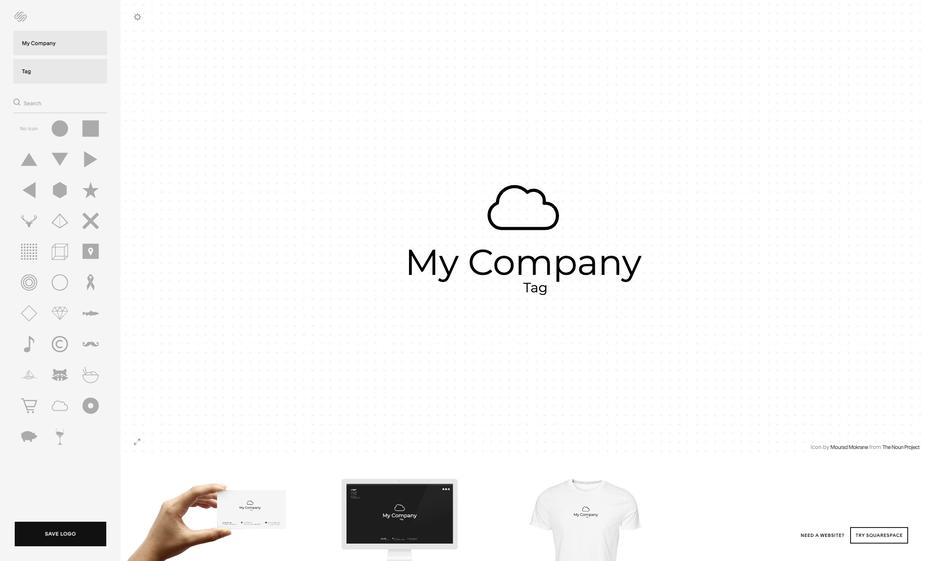 Task type: vqa. For each thing, say whether or not it's contained in the screenshot.
"No"
yes



Task type: locate. For each thing, give the bounding box(es) containing it.
project
[[905, 444, 920, 451]]

try squarespace
[[857, 533, 904, 539]]

no icon
[[20, 125, 38, 132]]

from
[[870, 444, 882, 451]]

by
[[824, 444, 830, 451]]

save
[[45, 531, 59, 538]]

Tagline text field
[[13, 59, 107, 84]]

try squarespace link
[[851, 528, 909, 544]]

icon left by
[[811, 444, 822, 451]]

1 vertical spatial icon
[[811, 444, 822, 451]]

noun
[[892, 444, 904, 451]]

no
[[20, 125, 27, 132]]

icon
[[28, 125, 38, 132], [811, 444, 822, 451]]

Name text field
[[13, 31, 107, 55]]

icon right no
[[28, 125, 38, 132]]

0 horizontal spatial icon
[[28, 125, 38, 132]]

website?
[[821, 533, 845, 539]]

1 horizontal spatial icon
[[811, 444, 822, 451]]

logo
[[60, 531, 76, 538]]

save logo
[[45, 531, 76, 538]]

mokrane
[[849, 444, 869, 451]]



Task type: describe. For each thing, give the bounding box(es) containing it.
squarespace
[[867, 533, 904, 539]]

try
[[857, 533, 866, 539]]

the
[[883, 444, 891, 451]]

need
[[802, 533, 815, 539]]

start over image
[[12, 8, 29, 25]]

need a website?
[[802, 533, 847, 539]]

icon by mourad mokrane from the noun project
[[811, 444, 920, 451]]

0 vertical spatial icon
[[28, 125, 38, 132]]

mourad mokrane link
[[831, 444, 869, 451]]

search link
[[13, 96, 41, 108]]

save logo button
[[15, 522, 106, 549]]

mourad
[[831, 444, 848, 451]]

a
[[816, 533, 820, 539]]

the noun project link
[[883, 444, 920, 451]]

search
[[24, 100, 41, 107]]



